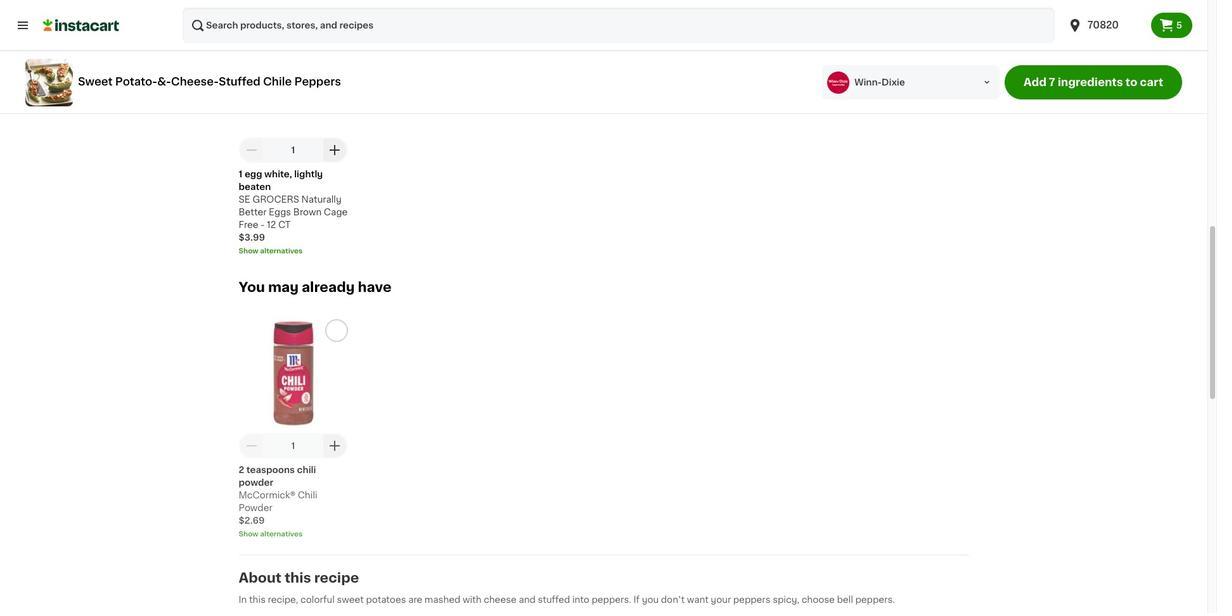 Task type: locate. For each thing, give the bounding box(es) containing it.
show inside 2 teaspoons chili powder mccormick® chili powder $2.69 show alternatives
[[239, 531, 258, 538]]

1 decrement quantity image from the top
[[244, 143, 259, 158]]

None search field
[[183, 8, 1055, 43]]

1 alternatives from the top
[[260, 248, 303, 255]]

choose
[[802, 596, 835, 605]]

1 for 2 teaspoons chili powder
[[291, 442, 295, 451]]

0 vertical spatial show
[[239, 248, 258, 255]]

show inside 1 egg white, lightly beaten se grocers naturally better eggs brown cage free - 12 ct $3.99 show alternatives
[[239, 248, 258, 255]]

1 vertical spatial show alternatives button
[[239, 530, 348, 540]]

1 show from the top
[[239, 248, 258, 255]]

alternatives inside 1 egg white, lightly beaten se grocers naturally better eggs brown cage free - 12 ct $3.99 show alternatives
[[260, 248, 303, 255]]

&-
[[157, 76, 171, 86]]

2 vertical spatial 1
[[291, 442, 295, 451]]

your
[[711, 596, 731, 605]]

cheese
[[484, 596, 517, 605]]

1
[[291, 146, 295, 155], [239, 170, 243, 179], [291, 442, 295, 451]]

show alternatives button for alternatives
[[239, 530, 348, 540]]

potatoes
[[366, 596, 406, 605]]

peppers.
[[592, 596, 631, 605], [856, 596, 895, 605]]

ingredients
[[1058, 77, 1123, 87]]

12
[[267, 221, 276, 229]]

powder
[[239, 478, 273, 487]]

sweet potato-&-cheese-stuffed chile peppers
[[78, 76, 341, 86]]

show alternatives button down 'ct'
[[239, 247, 348, 257]]

-
[[261, 221, 265, 229]]

0 vertical spatial product group
[[239, 23, 348, 257]]

2
[[239, 466, 244, 475]]

decrement quantity image up egg
[[244, 143, 259, 158]]

this for in
[[249, 596, 266, 605]]

you
[[642, 596, 659, 605]]

2 increment quantity image from the top
[[327, 439, 343, 454]]

1 product group from the top
[[239, 23, 348, 257]]

decrement quantity image
[[244, 143, 259, 158], [244, 439, 259, 454]]

70820 button
[[1060, 8, 1151, 43], [1068, 8, 1144, 43]]

1 up white,
[[291, 146, 295, 155]]

don't
[[661, 596, 685, 605]]

1 vertical spatial show
[[239, 531, 258, 538]]

stuffed
[[538, 596, 570, 605]]

1 vertical spatial this
[[249, 596, 266, 605]]

1 for 1 egg white, lightly beaten
[[291, 146, 295, 155]]

sweet
[[78, 76, 113, 86]]

cart
[[1140, 77, 1164, 87]]

alternatives inside 2 teaspoons chili powder mccormick® chili powder $2.69 show alternatives
[[260, 531, 303, 538]]

0 vertical spatial 1
[[291, 146, 295, 155]]

1 horizontal spatial this
[[285, 572, 311, 585]]

1 vertical spatial product group
[[239, 319, 348, 540]]

free
[[239, 221, 258, 229]]

alternatives
[[260, 248, 303, 255], [260, 531, 303, 538]]

alternatives down 'ct'
[[260, 248, 303, 255]]

2 show from the top
[[239, 531, 258, 538]]

1 show alternatives button from the top
[[239, 247, 348, 257]]

naturally
[[302, 195, 342, 204]]

$2.69
[[239, 517, 265, 525]]

5 button
[[1151, 13, 1193, 38]]

show down $3.99
[[239, 248, 258, 255]]

into
[[572, 596, 590, 605]]

cheese-
[[171, 76, 219, 86]]

0 vertical spatial show alternatives button
[[239, 247, 348, 257]]

show alternatives button
[[239, 247, 348, 257], [239, 530, 348, 540]]

decrement quantity image up 2
[[244, 439, 259, 454]]

1 vertical spatial decrement quantity image
[[244, 439, 259, 454]]

2 show alternatives button from the top
[[239, 530, 348, 540]]

increment quantity image for 2 teaspoons chili powder
[[327, 439, 343, 454]]

this
[[285, 572, 311, 585], [249, 596, 266, 605]]

0 vertical spatial this
[[285, 572, 311, 585]]

better
[[239, 208, 267, 217]]

1 vertical spatial increment quantity image
[[327, 439, 343, 454]]

peppers. right bell
[[856, 596, 895, 605]]

white,
[[264, 170, 292, 179]]

powder
[[239, 504, 272, 513]]

1 horizontal spatial peppers.
[[856, 596, 895, 605]]

0 vertical spatial decrement quantity image
[[244, 143, 259, 158]]

colorful
[[301, 596, 335, 605]]

winn-dixie button
[[822, 65, 1000, 100]]

0 vertical spatial increment quantity image
[[327, 143, 343, 158]]

alternatives down $2.69
[[260, 531, 303, 538]]

show
[[239, 248, 258, 255], [239, 531, 258, 538]]

lightly
[[294, 170, 323, 179]]

0 horizontal spatial this
[[249, 596, 266, 605]]

0 vertical spatial alternatives
[[260, 248, 303, 255]]

0 horizontal spatial peppers.
[[592, 596, 631, 605]]

are
[[408, 596, 422, 605]]

1 up teaspoons
[[291, 442, 295, 451]]

show alternatives button down chili
[[239, 530, 348, 540]]

sweet
[[337, 596, 364, 605]]

1 vertical spatial 1
[[239, 170, 243, 179]]

2 alternatives from the top
[[260, 531, 303, 538]]

2 decrement quantity image from the top
[[244, 439, 259, 454]]

egg
[[245, 170, 262, 179]]

1 left egg
[[239, 170, 243, 179]]

2 product group from the top
[[239, 319, 348, 540]]

1 increment quantity image from the top
[[327, 143, 343, 158]]

Search field
[[183, 8, 1055, 43]]

about
[[239, 572, 282, 585]]

teaspoons
[[246, 466, 295, 475]]

peppers. left if
[[592, 596, 631, 605]]

brown
[[293, 208, 322, 217]]

chili
[[297, 466, 316, 475]]

this up recipe,
[[285, 572, 311, 585]]

add 7 ingredients to cart button
[[1005, 65, 1182, 100]]

show down $2.69
[[239, 531, 258, 538]]

product group
[[239, 23, 348, 257], [239, 319, 348, 540]]

$3.99
[[239, 233, 265, 242]]

increment quantity image
[[327, 143, 343, 158], [327, 439, 343, 454]]

and
[[519, 596, 536, 605]]

1 vertical spatial alternatives
[[260, 531, 303, 538]]

this right in
[[249, 596, 266, 605]]

spicy,
[[773, 596, 800, 605]]



Task type: describe. For each thing, give the bounding box(es) containing it.
1 egg white, lightly beaten se grocers naturally better eggs brown cage free - 12 ct $3.99 show alternatives
[[239, 170, 348, 255]]

beaten
[[239, 182, 271, 191]]

70820
[[1088, 20, 1119, 30]]

increment quantity image for 1 egg white, lightly beaten
[[327, 143, 343, 158]]

chili
[[298, 491, 317, 500]]

in this recipe, colorful sweet potatoes are mashed with cheese and stuffed into peppers. if you don't want your peppers spicy, choose bell peppers.
[[239, 596, 895, 605]]

grocers
[[253, 195, 299, 204]]

chile
[[263, 76, 292, 86]]

instacart logo image
[[43, 18, 119, 33]]

with
[[463, 596, 482, 605]]

1 70820 button from the left
[[1060, 8, 1151, 43]]

winn-
[[855, 78, 882, 87]]

decrement quantity image for egg
[[244, 143, 259, 158]]

show alternatives button for eggs
[[239, 247, 348, 257]]

to
[[1126, 77, 1138, 87]]

mashed
[[425, 596, 461, 605]]

if
[[634, 596, 640, 605]]

unselect item image
[[331, 29, 342, 40]]

mccormick®
[[239, 491, 296, 500]]

winn-dixie
[[855, 78, 905, 87]]

about this recipe
[[239, 572, 359, 585]]

recipe,
[[268, 596, 298, 605]]

recipe
[[314, 572, 359, 585]]

5
[[1177, 21, 1182, 30]]

stuffed
[[219, 76, 260, 86]]

1 inside 1 egg white, lightly beaten se grocers naturally better eggs brown cage free - 12 ct $3.99 show alternatives
[[239, 170, 243, 179]]

winn dixie image
[[827, 71, 850, 94]]

add
[[1024, 77, 1047, 87]]

2 teaspoons chili powder mccormick® chili powder $2.69 show alternatives
[[239, 466, 317, 538]]

want
[[687, 596, 709, 605]]

peppers
[[733, 596, 771, 605]]

potato-
[[115, 76, 157, 86]]

2 peppers. from the left
[[856, 596, 895, 605]]

decrement quantity image for teaspoons
[[244, 439, 259, 454]]

dixie
[[882, 78, 905, 87]]

cage
[[324, 208, 348, 217]]

7
[[1049, 77, 1055, 87]]

1 peppers. from the left
[[592, 596, 631, 605]]

eggs
[[269, 208, 291, 217]]

2 70820 button from the left
[[1068, 8, 1144, 43]]

this for about
[[285, 572, 311, 585]]

in
[[239, 596, 247, 605]]

bell
[[837, 596, 853, 605]]

ct
[[278, 221, 291, 229]]

add 7 ingredients to cart
[[1024, 77, 1164, 87]]

peppers
[[295, 76, 341, 86]]

se
[[239, 195, 250, 204]]



Task type: vqa. For each thing, say whether or not it's contained in the screenshot.
right Chips
no



